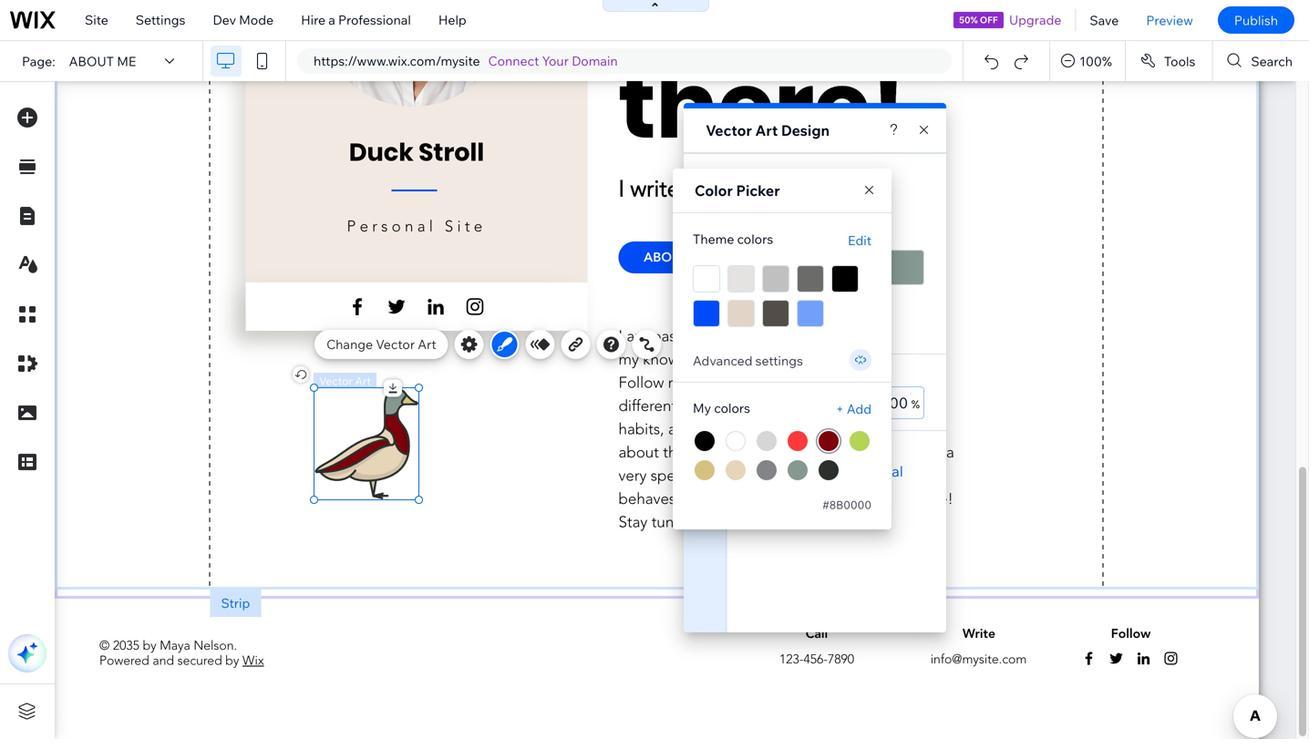 Task type: vqa. For each thing, say whether or not it's contained in the screenshot.
Publish
yes



Task type: describe. For each thing, give the bounding box(es) containing it.
edit button
[[848, 233, 872, 249]]

https://www.wix.com/mysite connect your domain
[[314, 53, 618, 69]]

50% off
[[960, 14, 998, 26]]

hire
[[301, 12, 326, 28]]

colors for theme colors
[[737, 231, 774, 247]]

about me
[[69, 53, 136, 69]]

opacity
[[811, 368, 855, 384]]

color picker
[[695, 181, 780, 200]]

vector for vector art design
[[706, 121, 752, 140]]

advanced settings
[[693, 353, 803, 369]]

professional
[[338, 12, 411, 28]]

original
[[853, 462, 904, 481]]

100% button
[[1051, 41, 1125, 81]]

hire a professional
[[301, 12, 411, 28]]

0 vertical spatial art
[[756, 121, 778, 140]]

color
[[695, 181, 733, 200]]

your
[[542, 53, 569, 69]]

vector for vector art opacity
[[750, 368, 789, 384]]

search button
[[1213, 41, 1310, 81]]

save
[[1090, 12, 1119, 28]]

my colors
[[693, 400, 751, 416]]

+ add
[[836, 401, 872, 417]]

dev mode
[[213, 12, 274, 28]]

tools
[[1165, 53, 1196, 69]]

color
[[794, 484, 828, 503]]

search
[[1252, 53, 1293, 69]]

colors for fill colors
[[772, 167, 812, 184]]

colors for my colors
[[714, 400, 751, 416]]

choose colors
[[750, 217, 834, 233]]

choose
[[750, 217, 795, 233]]

theme
[[693, 231, 735, 247]]



Task type: locate. For each thing, give the bounding box(es) containing it.
save button
[[1077, 0, 1133, 40]]

theme colors
[[693, 231, 774, 247]]

0 horizontal spatial art
[[418, 337, 437, 352]]

100%
[[1080, 53, 1113, 69]]

1 vertical spatial art
[[418, 337, 437, 352]]

change vector art
[[327, 337, 437, 352]]

domain
[[572, 53, 618, 69]]

help
[[439, 12, 467, 28]]

preview button
[[1133, 0, 1207, 40]]

strip
[[221, 596, 250, 612]]

art left design
[[756, 121, 778, 140]]

reset to original color
[[794, 462, 904, 503]]

picker
[[736, 181, 780, 200]]

+ add button
[[836, 401, 872, 418]]

colors right theme
[[737, 231, 774, 247]]

+
[[836, 401, 844, 417]]

off
[[980, 14, 998, 26]]

vector up fill
[[706, 121, 752, 140]]

vector right change
[[376, 337, 415, 352]]

advanced
[[693, 353, 753, 369]]

https://www.wix.com/mysite
[[314, 53, 480, 69]]

about
[[69, 53, 114, 69]]

reset
[[794, 462, 832, 481]]

colors right fill
[[772, 167, 812, 184]]

a
[[329, 12, 336, 28]]

publish
[[1235, 12, 1279, 28]]

settings
[[136, 12, 186, 28]]

settings
[[756, 353, 803, 369]]

colors right my
[[714, 400, 751, 416]]

fill
[[750, 167, 768, 184]]

design
[[781, 121, 830, 140]]

art
[[792, 368, 808, 384]]

colors for choose colors
[[798, 217, 834, 233]]

colors right choose
[[798, 217, 834, 233]]

vector left the art
[[750, 368, 789, 384]]

my
[[693, 400, 712, 416]]

2 vertical spatial vector
[[750, 368, 789, 384]]

tools button
[[1126, 41, 1212, 81]]

0 vertical spatial vector
[[706, 121, 752, 140]]

add
[[847, 401, 872, 417]]

art
[[756, 121, 778, 140], [418, 337, 437, 352]]

vector
[[706, 121, 752, 140], [376, 337, 415, 352], [750, 368, 789, 384]]

site
[[85, 12, 108, 28]]

edit
[[848, 233, 872, 249]]

None text field
[[865, 387, 925, 420]]

1 vertical spatial vector
[[376, 337, 415, 352]]

dev
[[213, 12, 236, 28]]

50%
[[960, 14, 978, 26]]

mode
[[239, 12, 274, 28]]

art right change
[[418, 337, 437, 352]]

to
[[836, 462, 850, 481]]

fill colors
[[750, 167, 812, 184]]

publish button
[[1218, 6, 1295, 34]]

upgrade
[[1010, 12, 1062, 28]]

#8b0000
[[823, 499, 872, 512]]

preview
[[1147, 12, 1194, 28]]

colors
[[772, 167, 812, 184], [798, 217, 834, 233], [737, 231, 774, 247], [714, 400, 751, 416]]

vector art design
[[706, 121, 830, 140]]

vector art opacity
[[750, 368, 855, 384]]

1 horizontal spatial art
[[756, 121, 778, 140]]

me
[[117, 53, 136, 69]]

connect
[[488, 53, 539, 69]]

change
[[327, 337, 373, 352]]



